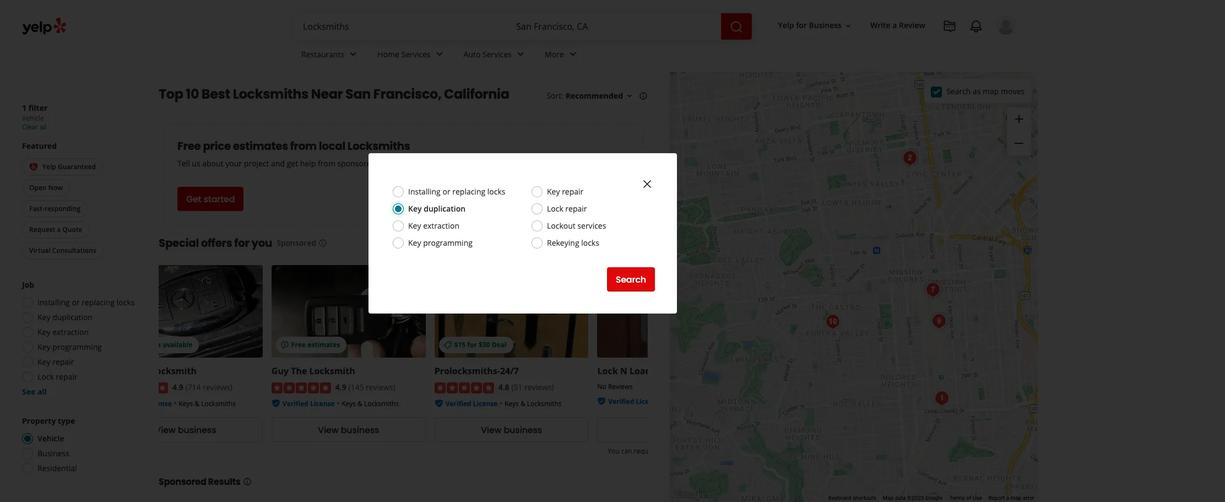 Task type: vqa. For each thing, say whether or not it's contained in the screenshot.
first THE KEYS & LOCKSMITHS from right
yes



Task type: locate. For each thing, give the bounding box(es) containing it.
2 keys & locksmiths from the left
[[342, 399, 399, 409]]

0 horizontal spatial free
[[177, 138, 201, 154]]

write
[[871, 20, 891, 31]]

virtual consultations
[[29, 246, 96, 255]]

businesses.
[[378, 158, 420, 169]]

programming inside search dialog
[[423, 238, 473, 248]]

free
[[177, 138, 201, 154], [291, 340, 306, 349]]

locksmiths
[[233, 85, 309, 103], [348, 138, 410, 154], [201, 399, 236, 409], [364, 399, 399, 409], [527, 399, 562, 409]]

1 horizontal spatial 4.9
[[336, 382, 346, 392]]

a inside "link"
[[893, 20, 897, 31]]

project
[[244, 158, 269, 169]]

home services link
[[369, 40, 455, 72]]

keys down (51
[[505, 399, 519, 409]]

for inside button
[[796, 20, 807, 31]]

reviews) right (145
[[366, 382, 396, 392]]

1 option group from the top
[[19, 279, 137, 397]]

yelp for business button
[[774, 16, 857, 36]]

a for report
[[1007, 495, 1010, 501]]

1 reviews) from the left
[[203, 382, 233, 392]]

4.8
[[499, 382, 509, 392]]

1 horizontal spatial key extraction
[[408, 220, 460, 231]]

keys & locksmiths
[[179, 399, 236, 409], [342, 399, 399, 409], [505, 399, 562, 409]]

1 vertical spatial option group
[[19, 416, 137, 477]]

can
[[621, 447, 632, 456]]

2 horizontal spatial from
[[685, 447, 700, 456]]

1 locksmith from the left
[[151, 365, 197, 377]]

a left "quote"
[[57, 225, 61, 234]]

estimates up project in the left of the page
[[233, 138, 288, 154]]

1 view from the left
[[155, 424, 176, 436]]

view for locksmith
[[155, 424, 176, 436]]

view business down (51
[[481, 424, 542, 436]]

lock inside 'lock n load locksmith no reviews'
[[598, 365, 618, 377]]

1 24 chevron down v2 image from the left
[[347, 48, 360, 61]]

1 vertical spatial programming
[[52, 342, 102, 352]]

0 horizontal spatial locksmith
[[151, 365, 197, 377]]

4.8 star rating image
[[435, 383, 494, 394]]

0 horizontal spatial search
[[616, 273, 646, 286]]

0 vertical spatial key programming
[[408, 238, 473, 248]]

get
[[287, 158, 298, 169]]

$30
[[479, 340, 490, 349]]

24 chevron down v2 image right the more
[[566, 48, 580, 61]]

0 vertical spatial map
[[983, 86, 999, 96]]

1 horizontal spatial installing or replacing locks
[[408, 186, 506, 197]]

1 horizontal spatial business
[[809, 20, 842, 31]]

key extraction
[[408, 220, 460, 231], [37, 327, 89, 337]]

1 horizontal spatial lock
[[547, 203, 564, 214]]

search inside button
[[616, 273, 646, 286]]

lock left n at right bottom
[[598, 365, 618, 377]]

0 vertical spatial key repair
[[547, 186, 584, 197]]

1 horizontal spatial 16 verified v2 image
[[598, 397, 606, 406]]

keys down '(714'
[[179, 399, 193, 409]]

0 vertical spatial duplication
[[424, 203, 466, 214]]

0 vertical spatial extraction
[[423, 220, 460, 231]]

available
[[163, 340, 193, 349]]

for
[[796, 20, 807, 31], [234, 235, 249, 251], [468, 340, 477, 349]]

1 view business link from the left
[[109, 418, 263, 442]]

& down '(714'
[[195, 399, 200, 409]]

verified down reviews
[[609, 397, 635, 406]]

24 chevron down v2 image for home services
[[433, 48, 446, 61]]

locksmith right "load"
[[653, 365, 699, 377]]

yelp
[[778, 20, 794, 31], [42, 162, 56, 171]]

you
[[252, 235, 272, 251]]

zoom out image
[[1013, 137, 1026, 150]]

keys & locksmiths for guy the locksmith
[[342, 399, 399, 409]]

0 vertical spatial option group
[[19, 279, 137, 397]]

view
[[155, 424, 176, 436], [318, 424, 339, 436], [481, 424, 502, 436]]

keys & locksmiths down 4.8 (51 reviews) on the bottom
[[505, 399, 562, 409]]

16 deal v2 image
[[443, 340, 452, 349]]

yelp right 16 yelp guaranteed v2 'icon'
[[42, 162, 56, 171]]

yelp guaranteed button
[[22, 158, 103, 175]]

1 horizontal spatial key repair
[[547, 186, 584, 197]]

1 horizontal spatial replacing
[[453, 186, 486, 197]]

1 horizontal spatial map
[[1011, 495, 1022, 501]]

2 view from the left
[[318, 424, 339, 436]]

diamond
[[109, 365, 149, 377]]

1 vertical spatial key extraction
[[37, 327, 89, 337]]

0 vertical spatial installing
[[408, 186, 441, 197]]

business down 4.8 (51 reviews) on the bottom
[[504, 424, 542, 436]]

free estimates link
[[272, 265, 426, 358]]

estimates up guy the locksmith
[[308, 340, 340, 349]]

verified license for verified license button under reviews
[[609, 397, 661, 406]]

auto services link
[[455, 40, 536, 72]]

2 view business link from the left
[[272, 418, 426, 442]]

3 & from the left
[[521, 399, 526, 409]]

free up the tell
[[177, 138, 201, 154]]

0 vertical spatial replacing
[[453, 186, 486, 197]]

search for search as map moves
[[947, 86, 971, 96]]

1 vertical spatial for
[[234, 235, 249, 251]]

search for search
[[616, 273, 646, 286]]

all
[[40, 122, 47, 131], [37, 386, 47, 397]]

about
[[202, 158, 224, 169]]

yes locksmith image
[[899, 147, 921, 169], [899, 147, 921, 169]]

key programming
[[408, 238, 473, 248], [37, 342, 102, 352]]

16 info v2 image right results
[[243, 477, 252, 486]]

1 horizontal spatial programming
[[423, 238, 473, 248]]

locksmiths right best
[[233, 85, 309, 103]]

a inside button
[[57, 225, 61, 234]]

1 vertical spatial sponsored
[[159, 476, 206, 489]]

license down 4.8 star rating image
[[473, 399, 498, 409]]

1 vertical spatial free
[[291, 340, 306, 349]]

installing or replacing locks
[[408, 186, 506, 197], [37, 297, 135, 308]]

key repair up lockout
[[547, 186, 584, 197]]

license for verified license button underneath 4.8 star rating image
[[473, 399, 498, 409]]

restaurants
[[301, 49, 345, 59]]

1 vertical spatial duplication
[[52, 312, 93, 322]]

0 horizontal spatial yelp
[[42, 162, 56, 171]]

1 filter vehicle clear all
[[22, 102, 48, 131]]

verified
[[609, 397, 635, 406], [120, 399, 145, 409], [283, 399, 309, 409], [446, 399, 472, 409]]

yelp for business
[[778, 20, 842, 31]]

locksmiths down 4.9 (145 reviews)
[[364, 399, 399, 409]]

see all
[[22, 386, 47, 397]]

google image
[[673, 488, 709, 502]]

discounts available link
[[109, 265, 263, 358]]

2 horizontal spatial for
[[796, 20, 807, 31]]

yelp inside button
[[42, 162, 56, 171]]

yelp inside button
[[778, 20, 794, 31]]

2 view business from the left
[[318, 424, 379, 436]]

0 horizontal spatial locks
[[117, 297, 135, 308]]

4.9 star rating image
[[109, 383, 168, 394], [272, 383, 331, 394]]

2 horizontal spatial view business
[[481, 424, 542, 436]]

16 verified v2 image
[[272, 399, 280, 408]]

1 vertical spatial all
[[37, 386, 47, 397]]

all inside '1 filter vehicle clear all'
[[40, 122, 47, 131]]

sponsored for sponsored results
[[159, 476, 206, 489]]

16 info v2 image down business categories element
[[639, 91, 648, 100]]

reviews) for diamond locksmith
[[203, 382, 233, 392]]

0 horizontal spatial business
[[37, 448, 69, 459]]

quick locksmith image
[[929, 310, 951, 332], [929, 310, 951, 332]]

2 keys from the left
[[342, 399, 356, 409]]

as
[[973, 86, 981, 96]]

abc locksmith sf image
[[923, 279, 945, 301], [923, 279, 945, 301]]

installing
[[408, 186, 441, 197], [37, 297, 70, 308]]

$15 for $30 deal link
[[435, 265, 589, 358]]

view business link for diamond locksmith
[[109, 418, 263, 442]]

free inside 'link'
[[291, 340, 306, 349]]

map for moves
[[983, 86, 999, 96]]

0 horizontal spatial 4.9
[[172, 382, 183, 392]]

key repair up see all "button"
[[37, 357, 74, 367]]

0 horizontal spatial reviews)
[[203, 382, 233, 392]]

16 verified v2 image down 4.8 star rating image
[[435, 399, 443, 408]]

1 vertical spatial extraction
[[52, 327, 89, 337]]

reviews) right '(714'
[[203, 382, 233, 392]]

installing inside option group
[[37, 297, 70, 308]]

key duplication inside option group
[[37, 312, 93, 322]]

prolocksmiths-24/7 link
[[435, 365, 519, 377]]

0 horizontal spatial services
[[401, 49, 431, 59]]

a right report
[[1007, 495, 1010, 501]]

0 horizontal spatial keys & locksmiths
[[179, 399, 236, 409]]

business down '(714'
[[178, 424, 216, 436]]

2 24 chevron down v2 image from the left
[[433, 48, 446, 61]]

job
[[22, 279, 34, 290]]

0 vertical spatial yelp
[[778, 20, 794, 31]]

verified license down the diamond locksmith
[[120, 399, 172, 409]]

lock inside option group
[[37, 371, 54, 382]]

0 horizontal spatial or
[[72, 297, 80, 308]]

keys & locksmiths down the 4.9 (714 reviews)
[[179, 399, 236, 409]]

business inside button
[[809, 20, 842, 31]]

vehicle down property type
[[37, 433, 64, 444]]

from up help
[[290, 138, 317, 154]]

no
[[598, 382, 607, 391]]

all right "clear"
[[40, 122, 47, 131]]

& for prolocksmiths-24/7
[[521, 399, 526, 409]]

verified license right 16 verified v2 icon
[[283, 399, 335, 409]]

0 vertical spatial all
[[40, 122, 47, 131]]

key duplication inside search dialog
[[408, 203, 466, 214]]

0 horizontal spatial programming
[[52, 342, 102, 352]]

1 vertical spatial key repair
[[37, 357, 74, 367]]

2 vertical spatial locks
[[117, 297, 135, 308]]

0 horizontal spatial duplication
[[52, 312, 93, 322]]

your
[[226, 158, 242, 169]]

1 horizontal spatial keys & locksmiths
[[342, 399, 399, 409]]

report a map error
[[989, 495, 1035, 501]]

0 vertical spatial key extraction
[[408, 220, 460, 231]]

verified right 16 verified v2 icon
[[283, 399, 309, 409]]

key programming inside option group
[[37, 342, 102, 352]]

san
[[346, 85, 371, 103]]

1 horizontal spatial view
[[318, 424, 339, 436]]

terms
[[950, 495, 965, 501]]

keyboard
[[829, 495, 852, 501]]

1 vertical spatial locks
[[582, 238, 600, 248]]

0 horizontal spatial installing
[[37, 297, 70, 308]]

verified license down 4.8 star rating image
[[446, 399, 498, 409]]

2 vertical spatial for
[[468, 340, 477, 349]]

auto
[[464, 49, 481, 59]]

business left 16 chevron down v2 image
[[809, 20, 842, 31]]

map
[[883, 495, 894, 501]]

installing down virtual consultations button
[[37, 297, 70, 308]]

1 4.9 star rating image from the left
[[109, 383, 168, 394]]

replacing inside option group
[[82, 297, 115, 308]]

business for guy the locksmith
[[341, 424, 379, 436]]

keys down (145
[[342, 399, 356, 409]]

locksmiths for diamond locksmith
[[201, 399, 236, 409]]

option group
[[19, 279, 137, 397], [19, 416, 137, 477]]

0 horizontal spatial view business link
[[109, 418, 263, 442]]

diamond locksmith link
[[109, 365, 197, 377]]

1 horizontal spatial locksmith
[[309, 365, 355, 377]]

0 horizontal spatial map
[[983, 86, 999, 96]]

view business link for guy the locksmith
[[272, 418, 426, 442]]

key repair
[[547, 186, 584, 197], [37, 357, 74, 367]]

0 horizontal spatial key extraction
[[37, 327, 89, 337]]

verified down diamond
[[120, 399, 145, 409]]

1 vertical spatial key programming
[[37, 342, 102, 352]]

16 verified v2 image
[[598, 397, 606, 406], [435, 399, 443, 408]]

home services
[[378, 49, 431, 59]]

locksmiths for guy the locksmith
[[364, 399, 399, 409]]

and
[[271, 158, 285, 169]]

sponsored left results
[[159, 476, 206, 489]]

3 keys from the left
[[505, 399, 519, 409]]

license down the diamond locksmith
[[147, 399, 172, 409]]

0 vertical spatial locks
[[488, 186, 506, 197]]

locksmiths down the 4.9 (714 reviews)
[[201, 399, 236, 409]]

replacing inside search dialog
[[453, 186, 486, 197]]

& down 4.8 (51 reviews) on the bottom
[[521, 399, 526, 409]]

4.9 left '(714'
[[172, 382, 183, 392]]

0 horizontal spatial keys
[[179, 399, 193, 409]]

vehicle down filter
[[22, 113, 44, 123]]

2 horizontal spatial keys & locksmiths
[[505, 399, 562, 409]]

offers
[[201, 235, 232, 251]]

view business down '(714'
[[155, 424, 216, 436]]

1 horizontal spatial keys
[[342, 399, 356, 409]]

special offers for you
[[159, 235, 272, 251]]

2 horizontal spatial locks
[[582, 238, 600, 248]]

or
[[443, 186, 451, 197], [72, 297, 80, 308]]

keys & locksmiths down 4.9 (145 reviews)
[[342, 399, 399, 409]]

1 horizontal spatial free
[[291, 340, 306, 349]]

installing or replacing locks inside option group
[[37, 297, 135, 308]]

1 4.9 from the left
[[172, 382, 183, 392]]

24 chevron down v2 image left auto
[[433, 48, 446, 61]]

2 option group from the top
[[19, 416, 137, 477]]

all inside option group
[[37, 386, 47, 397]]

a for write
[[893, 20, 897, 31]]

4.9 star rating image down diamond
[[109, 383, 168, 394]]

pickbuster locksmith image
[[931, 387, 953, 409]]

francisco,
[[374, 85, 442, 103]]

16 info v2 image
[[639, 91, 648, 100], [243, 477, 252, 486]]

prolocksmiths-
[[435, 365, 500, 377]]

free price estimates from local locksmiths tell us about your project and get help from sponsored businesses.
[[177, 138, 420, 169]]

$15
[[454, 340, 466, 349]]

2 horizontal spatial lock
[[598, 365, 618, 377]]

0 vertical spatial programming
[[423, 238, 473, 248]]

1 vertical spatial estimates
[[308, 340, 340, 349]]

1 view business from the left
[[155, 424, 216, 436]]

installing down businesses.
[[408, 186, 441, 197]]

1 vertical spatial search
[[616, 273, 646, 286]]

16 info v2 image
[[319, 239, 327, 247]]

from
[[290, 138, 317, 154], [318, 158, 336, 169], [685, 447, 700, 456]]

business up residential
[[37, 448, 69, 459]]

locksmiths up businesses.
[[348, 138, 410, 154]]

yelp right search "icon"
[[778, 20, 794, 31]]

locksmiths down 4.8 (51 reviews) on the bottom
[[527, 399, 562, 409]]

3 view business link from the left
[[435, 418, 589, 442]]

map right "as"
[[983, 86, 999, 96]]

0 vertical spatial free
[[177, 138, 201, 154]]

None search field
[[294, 13, 754, 40]]

& down (145
[[358, 399, 363, 409]]

1 vertical spatial or
[[72, 297, 80, 308]]

a for request
[[57, 225, 61, 234]]

report
[[989, 495, 1005, 501]]

©2023
[[908, 495, 924, 501]]

3 view from the left
[[481, 424, 502, 436]]

16 verified v2 image down no
[[598, 397, 606, 406]]

for left $30
[[468, 340, 477, 349]]

map for error
[[1011, 495, 1022, 501]]

1 vertical spatial installing or replacing locks
[[37, 297, 135, 308]]

3 reviews) from the left
[[525, 382, 554, 392]]

now
[[48, 183, 63, 192]]

1 & from the left
[[195, 399, 200, 409]]

0 horizontal spatial key duplication
[[37, 312, 93, 322]]

24 chevron down v2 image inside more link
[[566, 48, 580, 61]]

reviews) right (51
[[525, 382, 554, 392]]

verified license down reviews
[[609, 397, 661, 406]]

locks inside option group
[[117, 297, 135, 308]]

lock up lockout
[[547, 203, 564, 214]]

(145
[[348, 382, 364, 392]]

key duplication
[[408, 203, 466, 214], [37, 312, 93, 322]]

2 vertical spatial from
[[685, 447, 700, 456]]

lock repair up lockout
[[547, 203, 587, 214]]

1 vertical spatial replacing
[[82, 297, 115, 308]]

1 horizontal spatial extraction
[[423, 220, 460, 231]]

1 services from the left
[[401, 49, 431, 59]]

view business link down (145
[[272, 418, 426, 442]]

3 locksmith from the left
[[653, 365, 699, 377]]

view business down (145
[[318, 424, 379, 436]]

0 vertical spatial vehicle
[[22, 113, 44, 123]]

3 keys & locksmiths from the left
[[505, 399, 562, 409]]

1 keys from the left
[[179, 399, 193, 409]]

lock n load locksmith link
[[598, 365, 699, 377]]

0 horizontal spatial extraction
[[52, 327, 89, 337]]

from down local at the left of page
[[318, 158, 336, 169]]

map left "error"
[[1011, 495, 1022, 501]]

24 chevron down v2 image
[[347, 48, 360, 61], [433, 48, 446, 61], [566, 48, 580, 61]]

license down 'lock n load locksmith no reviews'
[[636, 397, 661, 406]]

a right the write
[[893, 20, 897, 31]]

free for estimates
[[291, 340, 306, 349]]

extraction inside search dialog
[[423, 220, 460, 231]]

license down guy the locksmith link
[[310, 399, 335, 409]]

view business link down (51
[[435, 418, 589, 442]]

1 horizontal spatial duplication
[[424, 203, 466, 214]]

2 4.9 from the left
[[336, 382, 346, 392]]

2 & from the left
[[358, 399, 363, 409]]

3 view business from the left
[[481, 424, 542, 436]]

reviews
[[608, 382, 633, 391]]

lock up see all
[[37, 371, 54, 382]]

4.9 left (145
[[336, 382, 346, 392]]

16 free estimates v2 image
[[280, 340, 289, 349]]

0 horizontal spatial 16 info v2 image
[[243, 477, 252, 486]]

see
[[22, 386, 35, 397]]

1 vertical spatial map
[[1011, 495, 1022, 501]]

0 vertical spatial lock repair
[[547, 203, 587, 214]]

1 vertical spatial 16 info v2 image
[[243, 477, 252, 486]]

view business link down '(714'
[[109, 418, 263, 442]]

1 vertical spatial key duplication
[[37, 312, 93, 322]]

lock repair up see all
[[37, 371, 77, 382]]

0 horizontal spatial lock
[[37, 371, 54, 382]]

0 horizontal spatial &
[[195, 399, 200, 409]]

locksmith up '(714'
[[151, 365, 197, 377]]

search as map moves
[[947, 86, 1025, 96]]

free inside free price estimates from local locksmiths tell us about your project and get help from sponsored businesses.
[[177, 138, 201, 154]]

fast-
[[29, 204, 45, 213]]

2 services from the left
[[483, 49, 512, 59]]

2 reviews) from the left
[[366, 382, 396, 392]]

24 chevron down v2 image inside restaurants link
[[347, 48, 360, 61]]

all right see
[[37, 386, 47, 397]]

4.9 star rating image down the
[[272, 383, 331, 394]]

24 chevron down v2 image right restaurants
[[347, 48, 360, 61]]

option group containing property type
[[19, 416, 137, 477]]

fast-responding
[[29, 204, 81, 213]]

from left this
[[685, 447, 700, 456]]

services right home
[[401, 49, 431, 59]]

& for guy the locksmith
[[358, 399, 363, 409]]

1 horizontal spatial 4.9 star rating image
[[272, 383, 331, 394]]

0 horizontal spatial 4.9 star rating image
[[109, 383, 168, 394]]

free right 16 free estimates v2 image
[[291, 340, 306, 349]]

24 chevron down v2 image inside home services link
[[433, 48, 446, 61]]

1 horizontal spatial key programming
[[408, 238, 473, 248]]

search dialog
[[0, 0, 1226, 502]]

locksmith
[[151, 365, 197, 377], [309, 365, 355, 377], [653, 365, 699, 377]]

lock repair inside search dialog
[[547, 203, 587, 214]]

business down (145
[[341, 424, 379, 436]]

home
[[378, 49, 399, 59]]

locks
[[488, 186, 506, 197], [582, 238, 600, 248], [117, 297, 135, 308]]

key extraction inside search dialog
[[408, 220, 460, 231]]

1 keys & locksmiths from the left
[[179, 399, 236, 409]]

lock inside search dialog
[[547, 203, 564, 214]]

quote
[[62, 225, 82, 234]]

estimates
[[233, 138, 288, 154], [308, 340, 340, 349]]

1 horizontal spatial &
[[358, 399, 363, 409]]

for left 'you'
[[234, 235, 249, 251]]

or inside option group
[[72, 297, 80, 308]]

group
[[1007, 107, 1032, 156]]

4.9 (714 reviews)
[[172, 382, 233, 392]]

locksmith up (145
[[309, 365, 355, 377]]

keys for diamond locksmith
[[179, 399, 193, 409]]

0 horizontal spatial sponsored
[[159, 476, 206, 489]]

this
[[702, 447, 713, 456]]

1 vertical spatial business
[[37, 448, 69, 459]]

sponsored left 16 info v2 image
[[277, 238, 316, 248]]

review
[[899, 20, 926, 31]]

0 horizontal spatial view business
[[155, 424, 216, 436]]

0 horizontal spatial view
[[155, 424, 176, 436]]

locksmiths inside free price estimates from local locksmiths tell us about your project and get help from sponsored businesses.
[[348, 138, 410, 154]]

1 horizontal spatial search
[[947, 86, 971, 96]]

discounts
[[128, 340, 161, 349]]

view business for diamond locksmith
[[155, 424, 216, 436]]

3 24 chevron down v2 image from the left
[[566, 48, 580, 61]]

free estimates
[[291, 340, 340, 349]]

0 horizontal spatial 24 chevron down v2 image
[[347, 48, 360, 61]]

services left 24 chevron down v2 image
[[483, 49, 512, 59]]

2 horizontal spatial reviews)
[[525, 382, 554, 392]]

for left 16 chevron down v2 image
[[796, 20, 807, 31]]

1 vertical spatial from
[[318, 158, 336, 169]]

2 4.9 star rating image from the left
[[272, 383, 331, 394]]

0 horizontal spatial installing or replacing locks
[[37, 297, 135, 308]]

verified license button
[[609, 396, 661, 406], [120, 398, 172, 409], [283, 398, 335, 409], [446, 398, 498, 409]]

key
[[547, 186, 560, 197], [408, 203, 422, 214], [408, 220, 421, 231], [408, 238, 421, 248], [37, 312, 50, 322], [37, 327, 50, 337], [37, 342, 50, 352], [37, 357, 50, 367]]

verified down 4.8 star rating image
[[446, 399, 472, 409]]



Task type: describe. For each thing, give the bounding box(es) containing it.
special
[[159, 235, 199, 251]]

yelp guaranteed
[[42, 162, 96, 171]]

you can request a quote from this business
[[608, 447, 742, 456]]

residential
[[37, 463, 77, 473]]

keys for guy the locksmith
[[342, 399, 356, 409]]

consultations
[[52, 246, 96, 255]]

business right this
[[715, 447, 742, 456]]

verified license for verified license button to the right of 16 verified v2 icon
[[283, 399, 335, 409]]

auto services
[[464, 49, 512, 59]]

get started button
[[177, 187, 244, 211]]

verified for verified license button underneath the diamond locksmith
[[120, 399, 145, 409]]

diamond locksmith
[[109, 365, 197, 377]]

locksmith central image
[[822, 311, 844, 333]]

2 locksmith from the left
[[309, 365, 355, 377]]

key extraction inside option group
[[37, 327, 89, 337]]

of
[[967, 495, 972, 501]]

a left quote
[[660, 447, 663, 456]]

1 horizontal spatial 16 info v2 image
[[639, 91, 648, 100]]

near
[[311, 85, 343, 103]]

n
[[620, 365, 628, 377]]

terms of use link
[[950, 495, 982, 501]]

reviews) for prolocksmiths-24/7
[[525, 382, 554, 392]]

view business for guy the locksmith
[[318, 424, 379, 436]]

request
[[29, 225, 55, 234]]

virtual
[[29, 246, 50, 255]]

for for yelp
[[796, 20, 807, 31]]

4.9 for guy the locksmith
[[336, 382, 346, 392]]

locksmith inside 'lock n load locksmith no reviews'
[[653, 365, 699, 377]]

verified license for verified license button underneath the diamond locksmith
[[120, 399, 172, 409]]

vehicle inside '1 filter vehicle clear all'
[[22, 113, 44, 123]]

clear all link
[[22, 122, 47, 131]]

view business link for prolocksmiths-24/7
[[435, 418, 589, 442]]

keys & locksmiths for diamond locksmith
[[179, 399, 236, 409]]

10
[[186, 85, 199, 103]]

deal
[[492, 340, 507, 349]]

zoom in image
[[1013, 112, 1026, 125]]

16 verified v2 image for verified license button underneath 4.8 star rating image
[[435, 399, 443, 408]]

property type
[[22, 416, 75, 426]]

view for 24/7
[[481, 424, 502, 436]]

services for auto services
[[483, 49, 512, 59]]

verified license button right 16 verified v2 icon
[[283, 398, 335, 409]]

lock repair inside option group
[[37, 371, 77, 382]]

sponsored results
[[159, 476, 241, 489]]

duplication inside option group
[[52, 312, 93, 322]]

report a map error link
[[989, 495, 1035, 501]]

clear
[[22, 122, 38, 131]]

duplication inside search dialog
[[424, 203, 466, 214]]

virtual consultations button
[[22, 242, 103, 259]]

16 verified v2 image for verified license button under reviews
[[598, 397, 606, 406]]

key repair inside search dialog
[[547, 186, 584, 197]]

24 chevron down v2 image for more
[[566, 48, 580, 61]]

reviews) for guy the locksmith
[[366, 382, 396, 392]]

featured group
[[20, 140, 137, 261]]

vehicle inside option group
[[37, 433, 64, 444]]

top 10 best locksmiths near san francisco, california
[[159, 85, 510, 103]]

started
[[204, 193, 235, 205]]

notifications image
[[970, 20, 983, 33]]

open now
[[29, 183, 63, 192]]

lockout services
[[547, 220, 606, 231]]

key programming inside search dialog
[[408, 238, 473, 248]]

guy the locksmith
[[272, 365, 355, 377]]

installing inside search dialog
[[408, 186, 441, 197]]

data
[[895, 495, 906, 501]]

yelp for yelp for business
[[778, 20, 794, 31]]

search button
[[607, 267, 655, 292]]

verified license button down reviews
[[609, 396, 661, 406]]

featured
[[22, 140, 57, 151]]

free for price
[[177, 138, 201, 154]]

services for home services
[[401, 49, 431, 59]]

for for $15
[[468, 340, 477, 349]]

projects image
[[943, 20, 957, 33]]

open
[[29, 183, 47, 192]]

estimates inside 'link'
[[308, 340, 340, 349]]

keyboard shortcuts
[[829, 495, 877, 501]]

verified for verified license button to the right of 16 verified v2 icon
[[283, 399, 309, 409]]

use
[[973, 495, 982, 501]]

prolocksmiths-24/7
[[435, 365, 519, 377]]

& for diamond locksmith
[[195, 399, 200, 409]]

license for verified license button underneath the diamond locksmith
[[147, 399, 172, 409]]

view for the
[[318, 424, 339, 436]]

keys & locksmiths for prolocksmiths-24/7
[[505, 399, 562, 409]]

map region
[[575, 0, 1140, 502]]

write a review
[[871, 20, 926, 31]]

shortcuts
[[853, 495, 877, 501]]

best
[[202, 85, 230, 103]]

user actions element
[[770, 14, 1032, 82]]

yelp for yelp guaranteed
[[42, 162, 56, 171]]

1 horizontal spatial locks
[[488, 186, 506, 197]]

guy
[[272, 365, 289, 377]]

tell
[[177, 158, 190, 169]]

top
[[159, 85, 183, 103]]

16 yelp guaranteed v2 image
[[29, 163, 38, 171]]

sponsored
[[338, 158, 376, 169]]

business categories element
[[293, 40, 1016, 72]]

close image
[[641, 177, 654, 191]]

license for verified license button under reviews
[[636, 397, 661, 406]]

4.8 (51 reviews)
[[499, 382, 554, 392]]

4.9 (145 reviews)
[[336, 382, 396, 392]]

california
[[444, 85, 510, 103]]

sponsored for sponsored
[[277, 238, 316, 248]]

license for verified license button to the right of 16 verified v2 icon
[[310, 399, 335, 409]]

installing or replacing locks inside search dialog
[[408, 186, 506, 197]]

extraction inside option group
[[52, 327, 89, 337]]

property
[[22, 416, 56, 426]]

free price estimates from local locksmiths image
[[524, 151, 579, 206]]

1
[[22, 102, 26, 113]]

or inside search dialog
[[443, 186, 451, 197]]

verified license for verified license button underneath 4.8 star rating image
[[446, 399, 498, 409]]

get started
[[186, 193, 235, 205]]

type
[[58, 416, 75, 426]]

fast-responding button
[[22, 201, 88, 217]]

4.9 star rating image for the
[[272, 383, 331, 394]]

4.9 for diamond locksmith
[[172, 382, 183, 392]]

programming inside option group
[[52, 342, 102, 352]]

us
[[192, 158, 200, 169]]

write a review link
[[866, 16, 930, 36]]

(714
[[185, 382, 201, 392]]

16 chevron down v2 image
[[844, 21, 853, 30]]

business for prolocksmiths-24/7
[[504, 424, 542, 436]]

load
[[630, 365, 651, 377]]

estimates inside free price estimates from local locksmiths tell us about your project and get help from sponsored businesses.
[[233, 138, 288, 154]]

locksmiths for prolocksmiths-24/7
[[527, 399, 562, 409]]

sort:
[[547, 90, 564, 101]]

keys for prolocksmiths-24/7
[[505, 399, 519, 409]]

search image
[[730, 20, 743, 33]]

24 chevron down v2 image
[[514, 48, 527, 61]]

lock n load locksmith no reviews
[[598, 365, 699, 391]]

you
[[608, 447, 620, 456]]

verified license button down the diamond locksmith
[[120, 398, 172, 409]]

business inside option group
[[37, 448, 69, 459]]

results
[[208, 476, 241, 489]]

business for diamond locksmith
[[178, 424, 216, 436]]

4.9 star rating image for locksmith
[[109, 383, 168, 394]]

verified license button down 4.8 star rating image
[[446, 398, 498, 409]]

moves
[[1001, 86, 1025, 96]]

key repair inside option group
[[37, 357, 74, 367]]

option group containing job
[[19, 279, 137, 397]]

(51
[[511, 382, 523, 392]]

$15 for $30 deal
[[454, 340, 507, 349]]

0 horizontal spatial from
[[290, 138, 317, 154]]

quote
[[665, 447, 683, 456]]

view business for prolocksmiths-24/7
[[481, 424, 542, 436]]

verified for verified license button underneath 4.8 star rating image
[[446, 399, 472, 409]]

the
[[291, 365, 307, 377]]

request a quote button
[[22, 222, 89, 238]]

discounts available
[[128, 340, 193, 349]]

24 chevron down v2 image for restaurants
[[347, 48, 360, 61]]

guaranteed
[[58, 162, 96, 171]]

get
[[186, 193, 201, 205]]

verified for verified license button under reviews
[[609, 397, 635, 406]]

map data ©2023 google
[[883, 495, 943, 501]]

guy the locksmith link
[[272, 365, 355, 377]]



